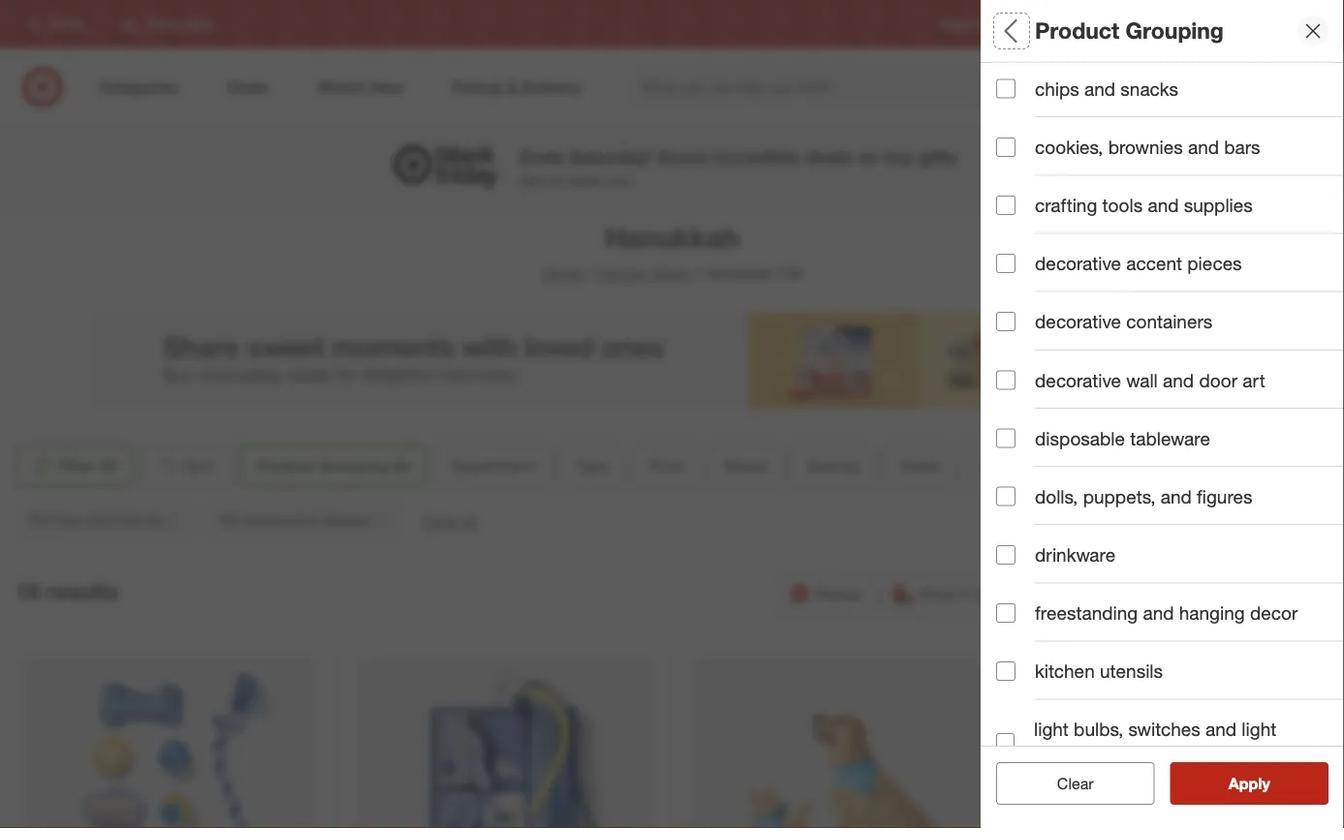 Task type: describe. For each thing, give the bounding box(es) containing it.
door
[[1199, 369, 1238, 391]]

on
[[857, 145, 879, 168]]

all for bottom clear all button
[[1088, 774, 1104, 793]]

pieces
[[1188, 252, 1242, 275]]

crafting
[[1035, 194, 1097, 216]]

shipping button
[[1219, 573, 1329, 615]]

weekly ad link
[[1014, 16, 1069, 33]]

disposable tableware checkbox
[[996, 429, 1016, 448]]

and right wall
[[1163, 369, 1194, 391]]

grouping for product grouping pet toys and exercise; pet costumes & apparel
[[1071, 483, 1152, 506]]

product for product grouping
[[1035, 17, 1120, 44]]

snacks
[[1121, 78, 1178, 100]]

clear button
[[996, 763, 1155, 805]]

light bulbs, switches and light accessories checkbox
[[996, 733, 1015, 753]]

filter (2)
[[58, 456, 118, 475]]

all
[[996, 17, 1023, 44]]

search
[[1086, 80, 1132, 98]]

dolls, puppets, and figures
[[1035, 486, 1253, 508]]

pickup
[[815, 584, 862, 603]]

0 vertical spatial price button
[[996, 199, 1344, 267]]

include
[[1035, 691, 1095, 713]]

costumes inside "pet costumes & apparel" 'button'
[[243, 512, 305, 529]]

decorative wall and door art
[[1035, 369, 1266, 391]]

1 horizontal spatial department button
[[996, 63, 1344, 131]]

disposable tableware
[[1035, 427, 1210, 450]]

filter
[[58, 456, 96, 475]]

1 vertical spatial shop by button
[[996, 538, 1344, 606]]

pet toys and exercise
[[30, 512, 163, 529]]

bars
[[1224, 136, 1261, 158]]

disposable
[[1035, 427, 1125, 450]]

saturday!
[[569, 145, 652, 168]]

type inside all filters dialog
[[996, 151, 1037, 173]]

see results button
[[1170, 763, 1329, 805]]

weekly
[[1014, 17, 1052, 31]]

sold by inside all filters dialog
[[996, 354, 1061, 377]]

shop in store
[[919, 584, 1011, 603]]

hanukkah target / holiday shop / hanukkah (16)
[[542, 220, 803, 283]]

pet costumes & apparel button
[[205, 499, 402, 542]]

accent
[[1126, 252, 1182, 275]]

kitchen utensils checkbox
[[996, 662, 1016, 681]]

fpo/apo button
[[996, 606, 1344, 674]]

see results
[[1208, 774, 1291, 793]]

chips and snacks
[[1035, 78, 1178, 100]]

product grouping pet toys and exercise; pet costumes & apparel
[[996, 483, 1286, 525]]

and inside light bulbs, switches and light accessories
[[1206, 719, 1237, 741]]

costumes inside product grouping pet toys and exercise; pet costumes & apparel
[[1161, 508, 1223, 525]]

all filters dialog
[[981, 0, 1344, 829]]

score
[[658, 145, 709, 168]]

supplies
[[1184, 194, 1253, 216]]

registry
[[940, 17, 983, 31]]

all filters
[[996, 17, 1089, 44]]

and inside button
[[85, 512, 108, 529]]

product grouping
[[1035, 17, 1224, 44]]

and right day
[[1143, 602, 1174, 624]]

shop inside all filters dialog
[[996, 558, 1042, 580]]

department inside all filters dialog
[[996, 83, 1102, 105]]

crafting tools and supplies checkbox
[[996, 196, 1016, 215]]

cookies, brownies and bars
[[1035, 136, 1261, 158]]

clear inside all filters dialog
[[1048, 774, 1084, 793]]

decorative for decorative accent pieces
[[1035, 252, 1121, 275]]

shop by inside all filters dialog
[[996, 558, 1067, 580]]

1 horizontal spatial deals button
[[996, 402, 1344, 470]]

containers
[[1126, 311, 1213, 333]]

fpo/apo
[[996, 626, 1080, 648]]

registry link
[[940, 16, 983, 33]]

(16)
[[777, 264, 803, 283]]

shipping
[[1255, 584, 1316, 603]]

pet inside 'button'
[[219, 512, 239, 529]]

1 horizontal spatial deals
[[805, 145, 852, 168]]

now.
[[605, 172, 632, 189]]

toys inside the pet toys and exercise button
[[54, 512, 81, 529]]

filters
[[1029, 17, 1089, 44]]

target link
[[542, 264, 584, 283]]

redcard
[[1100, 17, 1147, 31]]

Include out of stock checkbox
[[996, 693, 1016, 712]]

top
[[884, 145, 913, 168]]

delivery
[[1143, 584, 1198, 603]]

holiday shop link
[[597, 264, 690, 283]]

stores
[[1299, 17, 1333, 31]]

0 vertical spatial sold by button
[[996, 334, 1344, 402]]

find
[[1274, 17, 1296, 31]]

decorative for decorative wall and door art
[[1035, 369, 1121, 391]]

decorative wall and door art checkbox
[[996, 371, 1016, 390]]

crafting tools and supplies
[[1035, 194, 1253, 216]]

16 results
[[16, 578, 119, 605]]

switches
[[1129, 719, 1201, 741]]

0 horizontal spatial department button
[[435, 445, 551, 488]]

1 vertical spatial clear all button
[[996, 763, 1155, 805]]

get
[[520, 172, 542, 189]]

apply button
[[1170, 763, 1329, 805]]

gifts
[[918, 145, 957, 168]]

figures
[[1197, 486, 1253, 508]]

day
[[1112, 584, 1138, 603]]

light bulbs, switches and light accessories
[[1034, 719, 1277, 767]]

art
[[1243, 369, 1266, 391]]

results for see results
[[1241, 774, 1291, 793]]

circle
[[1213, 17, 1243, 31]]

product grouping dialog
[[981, 0, 1344, 829]]

out
[[1100, 691, 1127, 713]]

tableware
[[1130, 427, 1210, 450]]

ad
[[1055, 17, 1069, 31]]

results for 16 results
[[46, 578, 119, 605]]

decorative containers
[[1035, 311, 1213, 333]]

freestanding
[[1035, 602, 1138, 624]]

1 / from the left
[[588, 264, 593, 283]]

hanging
[[1179, 602, 1245, 624]]

search button
[[1086, 66, 1132, 112]]

advertisement region
[[91, 312, 1254, 409]]

freestanding and hanging decor
[[1035, 602, 1298, 624]]

wall
[[1126, 369, 1158, 391]]

0 vertical spatial shop by
[[980, 456, 1038, 475]]

0 horizontal spatial sold by button
[[791, 445, 876, 488]]

0 horizontal spatial price button
[[632, 445, 701, 488]]

exercise
[[111, 512, 163, 529]]

product for product grouping pet toys and exercise; pet costumes & apparel
[[996, 483, 1066, 506]]

grouping for product grouping (2)
[[319, 456, 387, 475]]

grouping for product grouping
[[1126, 17, 1224, 44]]

the
[[546, 172, 565, 189]]

shop in store button
[[883, 573, 1024, 615]]

weekly ad
[[1014, 17, 1069, 31]]

utensils
[[1100, 660, 1163, 683]]



Task type: vqa. For each thing, say whether or not it's contained in the screenshot.
LEGO within the LEGO Classic Lots of Bricks Creative Building Toys Set 11030
no



Task type: locate. For each thing, give the bounding box(es) containing it.
& inside product grouping pet toys and exercise; pet costumes & apparel
[[1227, 508, 1235, 525]]

2 decorative from the top
[[1035, 311, 1121, 333]]

accessories
[[1034, 745, 1133, 767]]

and left bars
[[1188, 136, 1219, 158]]

decorative for decorative containers
[[1035, 311, 1121, 333]]

all
[[462, 512, 478, 531], [1088, 774, 1104, 793]]

all inside dialog
[[1088, 774, 1104, 793]]

all for the topmost clear all button
[[462, 512, 478, 531]]

1 vertical spatial sold by button
[[791, 445, 876, 488]]

1 horizontal spatial price button
[[996, 199, 1344, 267]]

& inside 'button'
[[309, 512, 317, 529]]

toys inside product grouping pet toys and exercise; pet costumes & apparel
[[1020, 508, 1047, 525]]

kitchen utensils
[[1035, 660, 1163, 683]]

1 vertical spatial grouping
[[319, 456, 387, 475]]

1 vertical spatial clear all
[[1048, 774, 1104, 793]]

decorative containers checkbox
[[996, 312, 1016, 332]]

1 vertical spatial price button
[[632, 445, 701, 488]]

and
[[1085, 78, 1116, 100], [1188, 136, 1219, 158], [1148, 194, 1179, 216], [1163, 369, 1194, 391], [1161, 486, 1192, 508], [1051, 508, 1074, 525], [85, 512, 108, 529], [1143, 602, 1174, 624], [1206, 719, 1237, 741]]

tools
[[1103, 194, 1143, 216]]

and inside product grouping pet toys and exercise; pet costumes & apparel
[[1051, 508, 1074, 525]]

0 vertical spatial department
[[996, 83, 1102, 105]]

1 horizontal spatial &
[[1227, 508, 1235, 525]]

1 vertical spatial hanukkah
[[703, 264, 773, 283]]

1 horizontal spatial apparel
[[1239, 508, 1286, 525]]

0 vertical spatial decorative
[[1035, 252, 1121, 275]]

decorative
[[1035, 252, 1121, 275], [1035, 311, 1121, 333], [1035, 369, 1121, 391]]

0 vertical spatial brand button
[[996, 267, 1344, 334]]

1 vertical spatial all
[[1088, 774, 1104, 793]]

1 horizontal spatial sold
[[996, 354, 1035, 377]]

grouping inside dialog
[[1126, 17, 1224, 44]]

brand inside all filters dialog
[[996, 287, 1049, 309]]

0 horizontal spatial deals button
[[884, 445, 956, 488]]

1 horizontal spatial clear all
[[1048, 774, 1104, 793]]

sold by
[[996, 354, 1061, 377], [807, 456, 860, 475]]

shop right holiday
[[653, 264, 690, 283]]

store
[[976, 584, 1011, 603]]

chips
[[1035, 78, 1079, 100]]

cookies,
[[1035, 136, 1103, 158]]

deals left on
[[805, 145, 852, 168]]

1 vertical spatial brand
[[725, 456, 767, 475]]

light down include
[[1034, 719, 1069, 741]]

and left figures
[[1161, 486, 1192, 508]]

toys down dolls,
[[1020, 508, 1047, 525]]

0 horizontal spatial brand
[[725, 456, 767, 475]]

0 horizontal spatial costumes
[[243, 512, 305, 529]]

1 vertical spatial target
[[542, 264, 584, 283]]

deals button down 'decorative wall and door art'
[[996, 402, 1344, 470]]

0 horizontal spatial sold by
[[807, 456, 860, 475]]

1 vertical spatial type button
[[559, 445, 625, 488]]

1 horizontal spatial clear all button
[[996, 763, 1155, 805]]

results right 16
[[46, 578, 119, 605]]

1 horizontal spatial sold by
[[996, 354, 1061, 377]]

pet down dolls, puppets, and figures
[[1137, 508, 1157, 525]]

and right tools
[[1148, 194, 1179, 216]]

shop by down disposable tableware option
[[980, 456, 1038, 475]]

find stores
[[1274, 17, 1333, 31]]

1 vertical spatial sold by
[[807, 456, 860, 475]]

& down product grouping (2)
[[309, 512, 317, 529]]

1 horizontal spatial costumes
[[1161, 508, 1223, 525]]

hanukkah
[[605, 220, 739, 254], [703, 264, 773, 283]]

grouping
[[1126, 17, 1224, 44], [319, 456, 387, 475], [1071, 483, 1152, 506]]

1 horizontal spatial price
[[996, 219, 1042, 241]]

product inside product grouping pet toys and exercise; pet costumes & apparel
[[996, 483, 1066, 506]]

0 vertical spatial deals
[[996, 422, 1046, 445]]

1 vertical spatial type
[[575, 456, 608, 475]]

clear inside 'clear' button
[[1057, 774, 1094, 793]]

0 vertical spatial shop by button
[[964, 445, 1054, 488]]

2 vertical spatial product
[[996, 483, 1066, 506]]

sold
[[996, 354, 1035, 377], [807, 456, 839, 475]]

What can we help you find? suggestions appear below search field
[[629, 66, 1099, 109]]

brand button inside all filters dialog
[[996, 267, 1344, 334]]

15.75" hanukkah plush and rope bone dog toy - boots & barkley™ image
[[1025, 658, 1322, 829], [1025, 658, 1322, 829]]

in
[[960, 584, 972, 603]]

filter (2) button
[[16, 445, 133, 488]]

2 vertical spatial decorative
[[1035, 369, 1121, 391]]

department button
[[996, 63, 1344, 131], [435, 445, 551, 488]]

shop by button
[[964, 445, 1054, 488], [996, 538, 1344, 606]]

(2) inside button
[[100, 456, 118, 475]]

/ right target link
[[588, 264, 593, 283]]

0 vertical spatial deals
[[805, 145, 852, 168]]

1 vertical spatial shop by
[[996, 558, 1067, 580]]

1 horizontal spatial type button
[[996, 131, 1344, 199]]

2 vertical spatial grouping
[[1071, 483, 1152, 506]]

& down figures
[[1227, 508, 1235, 525]]

hanukkah 8 days of cat toys - 8ct - boots & barkley™ image
[[357, 658, 652, 829], [357, 658, 652, 829]]

pickup button
[[780, 573, 875, 615]]

ends
[[520, 145, 564, 168]]

0 horizontal spatial all
[[462, 512, 478, 531]]

holiday
[[597, 264, 649, 283]]

0 horizontal spatial deals
[[901, 456, 940, 475]]

cookies, brownies and bars checkbox
[[996, 137, 1016, 157]]

toys down filter (2) button
[[54, 512, 81, 529]]

puppets,
[[1083, 486, 1156, 508]]

0 horizontal spatial price
[[649, 456, 684, 475]]

0 vertical spatial price
[[996, 219, 1042, 241]]

1 decorative from the top
[[1035, 252, 1121, 275]]

1 horizontal spatial brand
[[996, 287, 1049, 309]]

sort
[[185, 456, 214, 475]]

see
[[1208, 774, 1236, 793]]

0 vertical spatial clear all
[[422, 512, 478, 531]]

/
[[588, 264, 593, 283], [694, 264, 699, 283]]

and down dolls,
[[1051, 508, 1074, 525]]

0 horizontal spatial sold
[[807, 456, 839, 475]]

target
[[1178, 17, 1209, 31], [542, 264, 584, 283]]

clear all for the topmost clear all button
[[422, 512, 478, 531]]

0 vertical spatial clear all button
[[422, 511, 478, 533]]

deals
[[805, 145, 852, 168], [569, 172, 601, 189]]

0 vertical spatial type
[[996, 151, 1037, 173]]

0 vertical spatial type button
[[996, 131, 1344, 199]]

decorative right decorative containers option
[[1035, 311, 1121, 333]]

hanukkah 8 days of dog toys - boots & barkley™ image
[[23, 658, 318, 829], [23, 658, 318, 829]]

decorative down the crafting
[[1035, 252, 1121, 275]]

0 horizontal spatial results
[[46, 578, 119, 605]]

1 horizontal spatial deals
[[996, 422, 1046, 445]]

light up see results
[[1242, 719, 1277, 741]]

clear all
[[422, 512, 478, 531], [1048, 774, 1104, 793]]

0 horizontal spatial apparel
[[321, 512, 368, 529]]

0 horizontal spatial brand button
[[708, 445, 783, 488]]

find stores link
[[1274, 16, 1333, 33]]

pet down sort button
[[219, 512, 239, 529]]

target inside hanukkah target / holiday shop / hanukkah (16)
[[542, 264, 584, 283]]

0 horizontal spatial target
[[542, 264, 584, 283]]

1 vertical spatial deals
[[901, 456, 940, 475]]

0 horizontal spatial type button
[[559, 445, 625, 488]]

costumes down product grouping (2)
[[243, 512, 305, 529]]

apparel down product grouping (2)
[[321, 512, 368, 529]]

deals button left disposable tableware option
[[884, 445, 956, 488]]

incredible
[[714, 145, 800, 168]]

pet down dolls, puppets, and figures checkbox
[[996, 508, 1016, 525]]

1 (2) from the left
[[100, 456, 118, 475]]

drinkware
[[1035, 544, 1116, 566]]

product inside dialog
[[1035, 17, 1120, 44]]

0 horizontal spatial light
[[1034, 719, 1069, 741]]

0 horizontal spatial deals
[[569, 172, 601, 189]]

clear all for bottom clear all button
[[1048, 774, 1104, 793]]

1 vertical spatial decorative
[[1035, 311, 1121, 333]]

dolls, puppets, and figures checkbox
[[996, 487, 1016, 507]]

0 vertical spatial grouping
[[1126, 17, 1224, 44]]

2 / from the left
[[694, 264, 699, 283]]

0 horizontal spatial toys
[[54, 512, 81, 529]]

1 horizontal spatial results
[[1241, 774, 1291, 793]]

0 vertical spatial department button
[[996, 63, 1344, 131]]

0 vertical spatial sold by
[[996, 354, 1061, 377]]

kitchen
[[1035, 660, 1095, 683]]

hanukkah matching family cat and dog bandana - wondershop™ - blue - one size fits most image
[[691, 658, 986, 829], [691, 658, 986, 829]]

and up 'see'
[[1206, 719, 1237, 741]]

3 decorative from the top
[[1035, 369, 1121, 391]]

pet inside button
[[30, 512, 50, 529]]

1 light from the left
[[1034, 719, 1069, 741]]

1 vertical spatial department button
[[435, 445, 551, 488]]

pet toys and exercise button
[[16, 499, 197, 542]]

0 horizontal spatial (2)
[[100, 456, 118, 475]]

shop inside 'button'
[[919, 584, 955, 603]]

target left circle
[[1178, 17, 1209, 31]]

same day delivery
[[1067, 584, 1198, 603]]

0 vertical spatial target
[[1178, 17, 1209, 31]]

freestanding and hanging decor checkbox
[[996, 604, 1016, 623]]

0 vertical spatial all
[[462, 512, 478, 531]]

chips and snacks checkbox
[[996, 79, 1016, 99]]

same day delivery button
[[1031, 573, 1211, 615]]

0 vertical spatial hanukkah
[[605, 220, 739, 254]]

1 horizontal spatial all
[[1088, 774, 1104, 793]]

1 horizontal spatial sold by button
[[996, 334, 1344, 402]]

1 horizontal spatial /
[[694, 264, 699, 283]]

sort button
[[141, 445, 231, 488]]

1 horizontal spatial brand button
[[996, 267, 1344, 334]]

deals button
[[996, 402, 1344, 470], [884, 445, 956, 488]]

pet costumes & apparel
[[219, 512, 368, 529]]

0 horizontal spatial clear all button
[[422, 511, 478, 533]]

0 horizontal spatial type
[[575, 456, 608, 475]]

and left exercise at the left of the page
[[85, 512, 108, 529]]

0 vertical spatial product
[[1035, 17, 1120, 44]]

decorative up the disposable
[[1035, 369, 1121, 391]]

results inside button
[[1241, 774, 1291, 793]]

clear all inside button
[[1048, 774, 1104, 793]]

grouping inside product grouping pet toys and exercise; pet costumes & apparel
[[1071, 483, 1152, 506]]

clear
[[422, 512, 458, 531], [1048, 774, 1084, 793], [1057, 774, 1094, 793]]

costumes
[[1161, 508, 1223, 525], [243, 512, 305, 529]]

price button
[[996, 199, 1344, 267], [632, 445, 701, 488]]

sold inside all filters dialog
[[996, 354, 1035, 377]]

redcard link
[[1100, 16, 1147, 33]]

bulbs,
[[1074, 719, 1124, 741]]

1 horizontal spatial department
[[996, 83, 1102, 105]]

16
[[16, 578, 40, 605]]

0 vertical spatial sold
[[996, 354, 1035, 377]]

0 horizontal spatial &
[[309, 512, 317, 529]]

decorative accent pieces
[[1035, 252, 1242, 275]]

0 horizontal spatial clear all
[[422, 512, 478, 531]]

target left holiday
[[542, 264, 584, 283]]

1 horizontal spatial toys
[[1020, 508, 1047, 525]]

1 vertical spatial sold
[[807, 456, 839, 475]]

brownies
[[1108, 136, 1183, 158]]

type button inside all filters dialog
[[996, 131, 1344, 199]]

results right 'see'
[[1241, 774, 1291, 793]]

hanukkah left (16)
[[703, 264, 773, 283]]

apparel down figures
[[1239, 508, 1286, 525]]

price inside all filters dialog
[[996, 219, 1042, 241]]

1 horizontal spatial target
[[1178, 17, 1209, 31]]

1 vertical spatial department
[[451, 456, 535, 475]]

deals
[[996, 422, 1046, 445], [901, 456, 940, 475]]

stock
[[1153, 691, 1198, 713]]

and right chips
[[1085, 78, 1116, 100]]

apparel inside product grouping pet toys and exercise; pet costumes & apparel
[[1239, 508, 1286, 525]]

shop left in on the right bottom of page
[[919, 584, 955, 603]]

1 vertical spatial results
[[1241, 774, 1291, 793]]

0 horizontal spatial department
[[451, 456, 535, 475]]

1 horizontal spatial light
[[1242, 719, 1277, 741]]

drinkware checkbox
[[996, 545, 1016, 565]]

target circle link
[[1178, 16, 1243, 33]]

deals inside all filters dialog
[[996, 422, 1046, 445]]

product for product grouping (2)
[[256, 456, 315, 475]]

pet down filter (2) button
[[30, 512, 50, 529]]

0 vertical spatial brand
[[996, 287, 1049, 309]]

2 light from the left
[[1242, 719, 1277, 741]]

0 vertical spatial results
[[46, 578, 119, 605]]

apparel inside 'button'
[[321, 512, 368, 529]]

hanukkah up holiday shop link
[[605, 220, 739, 254]]

deals right the
[[569, 172, 601, 189]]

shop by up store at the bottom of page
[[996, 558, 1067, 580]]

of
[[1132, 691, 1148, 713]]

1 vertical spatial price
[[649, 456, 684, 475]]

1 vertical spatial deals
[[569, 172, 601, 189]]

target circle
[[1178, 17, 1243, 31]]

1 vertical spatial product
[[256, 456, 315, 475]]

type button
[[996, 131, 1344, 199], [559, 445, 625, 488]]

shop by
[[980, 456, 1038, 475], [996, 558, 1067, 580]]

shop down disposable tableware option
[[980, 456, 1017, 475]]

1 horizontal spatial (2)
[[392, 456, 410, 475]]

include out of stock
[[1035, 691, 1198, 713]]

/ right holiday shop link
[[694, 264, 699, 283]]

decorative accent pieces checkbox
[[996, 254, 1016, 273]]

product
[[1035, 17, 1120, 44], [256, 456, 315, 475], [996, 483, 1066, 506]]

1 horizontal spatial type
[[996, 151, 1037, 173]]

decor
[[1250, 602, 1298, 624]]

1 vertical spatial brand button
[[708, 445, 783, 488]]

costumes down figures
[[1161, 508, 1223, 525]]

shop inside hanukkah target / holiday shop / hanukkah (16)
[[653, 264, 690, 283]]

ends saturday! score incredible deals on top gifts get the deals now.
[[520, 145, 957, 189]]

apparel
[[1239, 508, 1286, 525], [321, 512, 368, 529]]

dolls,
[[1035, 486, 1078, 508]]

product grouping (2)
[[256, 456, 410, 475]]

2 (2) from the left
[[392, 456, 410, 475]]

price
[[996, 219, 1042, 241], [649, 456, 684, 475]]

shop up store at the bottom of page
[[996, 558, 1042, 580]]



